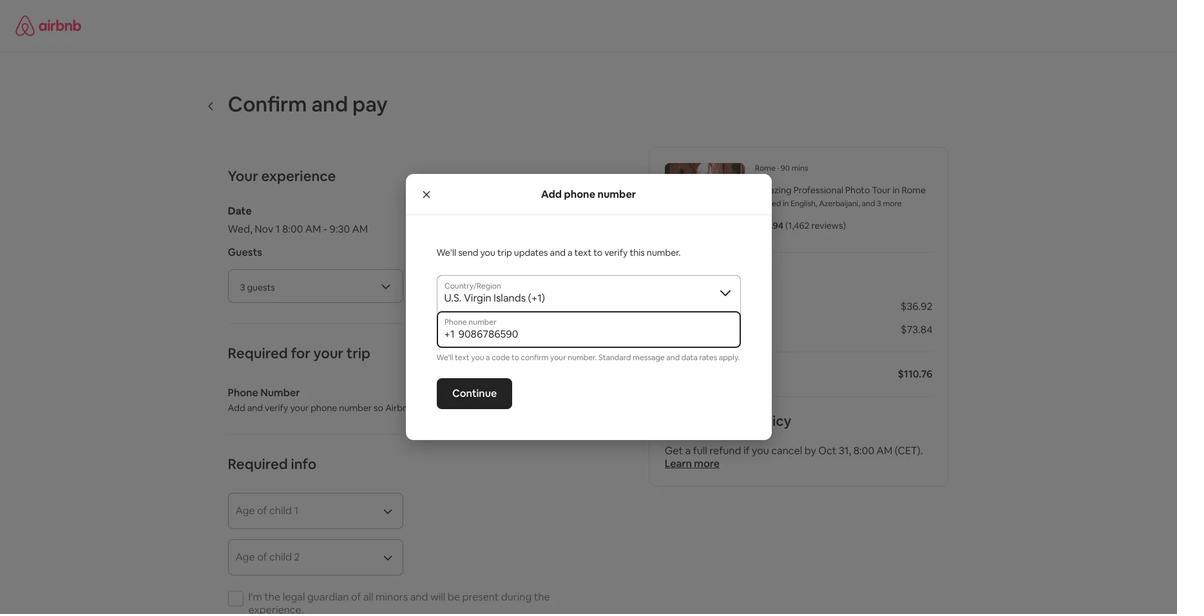 Task type: vqa. For each thing, say whether or not it's contained in the screenshot.
children
yes



Task type: describe. For each thing, give the bounding box(es) containing it.
cancel
[[772, 444, 803, 458]]

i'm the legal guardian of all minors and will be present during the experience.
[[249, 591, 550, 614]]

$36.92 x 1 adult
[[665, 300, 738, 313]]

english,
[[791, 199, 818, 209]]

adult
[[714, 300, 738, 313]]

your inside phone number add and verify your phone number so airbnb can send you trip updates
[[290, 402, 309, 414]]

experience.
[[249, 604, 304, 614]]

cancellation policy
[[665, 412, 792, 430]]

get a full refund if you cancel by oct 31, 8:00 am (cet). learn more
[[665, 444, 924, 471]]

add inside phone number dialog
[[542, 188, 562, 201]]

experience
[[261, 167, 336, 185]]

3
[[878, 199, 882, 209]]

+1 telephone field
[[459, 328, 733, 341]]

and up the u.s. virgin islands (+1) popup button
[[550, 247, 566, 259]]

$36.92 for $36.92 x 1 adult
[[665, 300, 697, 313]]

2 the from the left
[[534, 591, 550, 604]]

updates inside phone number add and verify your phone number so airbnb can send you trip updates
[[488, 402, 523, 414]]

oct
[[819, 444, 837, 458]]

confirm and pay
[[228, 91, 388, 117]]

i'm
[[249, 591, 262, 604]]

confirm
[[521, 352, 549, 363]]

full
[[694, 444, 708, 458]]

photo
[[846, 184, 871, 196]]

for
[[291, 344, 311, 362]]

policy
[[752, 412, 792, 430]]

1 horizontal spatial a
[[568, 247, 573, 259]]

standard
[[599, 352, 632, 363]]

nov
[[255, 222, 274, 236]]

rome · 90 mins
[[756, 163, 809, 173]]

phone inside phone number add and verify your phone number so airbnb can send you trip updates
[[311, 402, 337, 414]]

u.s. virgin islands (+1) button
[[437, 275, 741, 311]]

amazing
[[756, 184, 792, 196]]

guests
[[228, 246, 262, 259]]

rates
[[700, 352, 718, 363]]

can
[[416, 402, 431, 414]]

$73.84
[[901, 323, 933, 337]]

number
[[261, 386, 300, 400]]

cancellation
[[665, 412, 749, 430]]

90
[[781, 163, 791, 173]]

8:00 inside date wed, nov 1 8:00 am - 9:30 am
[[282, 222, 303, 236]]

send inside phone number dialog
[[459, 247, 479, 259]]

$36.92 x 2 children
[[665, 323, 753, 337]]

by
[[805, 444, 817, 458]]

verify inside phone number add and verify your phone number so airbnb can send you trip updates
[[265, 402, 288, 414]]

required for your trip
[[228, 344, 371, 362]]

date wed, nov 1 8:00 am - 9:30 am
[[228, 204, 368, 236]]

(cet).
[[895, 444, 924, 458]]

you inside phone number add and verify your phone number so airbnb can send you trip updates
[[455, 402, 470, 414]]

trip inside phone number add and verify your phone number so airbnb can send you trip updates
[[472, 402, 486, 414]]

present
[[463, 591, 499, 604]]

phone number dialog
[[406, 174, 772, 440]]

details
[[702, 268, 746, 286]]

-
[[324, 222, 327, 236]]

data
[[682, 352, 698, 363]]

0 horizontal spatial in
[[783, 199, 790, 209]]

get
[[665, 444, 683, 458]]

0 horizontal spatial to
[[512, 352, 520, 363]]

u.s. virgin islands (+1)
[[445, 291, 545, 305]]

apply.
[[719, 352, 740, 363]]

u.s.
[[445, 291, 462, 305]]

1 horizontal spatial number.
[[647, 247, 681, 259]]

amazing professional photo tour in rome hosted in english, azerbaijani, and 3 more
[[756, 184, 926, 209]]

we'll
[[437, 247, 457, 259]]

will
[[431, 591, 446, 604]]

refund
[[710, 444, 742, 458]]

x for 1
[[700, 300, 705, 313]]

trip for your
[[347, 344, 371, 362]]

this
[[630, 247, 645, 259]]

1 the from the left
[[265, 591, 281, 604]]

professional
[[794, 184, 844, 196]]

virgin
[[464, 291, 492, 305]]

and inside phone number add and verify your phone number so airbnb can send you trip updates
[[247, 402, 263, 414]]

4.94
[[766, 220, 784, 231]]

learn
[[665, 457, 692, 471]]

date
[[228, 204, 252, 218]]

trip for you
[[498, 247, 512, 259]]

1 vertical spatial number.
[[568, 352, 597, 363]]

0 horizontal spatial a
[[486, 352, 490, 363]]

(
[[786, 220, 789, 231]]

your
[[228, 167, 258, 185]]

all
[[364, 591, 374, 604]]

continue
[[452, 387, 497, 400]]

reviews
[[812, 220, 844, 231]]

phone
[[228, 386, 258, 400]]

0 vertical spatial in
[[893, 184, 900, 196]]

0 vertical spatial rome
[[756, 163, 776, 173]]

be
[[448, 591, 460, 604]]

9:30
[[330, 222, 350, 236]]



Task type: locate. For each thing, give the bounding box(es) containing it.
required for required info
[[228, 455, 288, 473]]

am left (cet).
[[877, 444, 893, 458]]

we'll send you trip updates and a text to verify this number.
[[437, 247, 681, 259]]

during
[[502, 591, 532, 604]]

rome left ·
[[756, 163, 776, 173]]

0 vertical spatial to
[[594, 247, 603, 259]]

1 horizontal spatial in
[[893, 184, 900, 196]]

add up we'll send you trip updates and a text to verify this number.
[[542, 188, 562, 201]]

0 vertical spatial x
[[700, 300, 705, 313]]

am
[[305, 222, 321, 236], [352, 222, 368, 236], [877, 444, 893, 458]]

guardian
[[308, 591, 349, 604]]

0 horizontal spatial send
[[433, 402, 453, 414]]

info
[[291, 455, 317, 473]]

required
[[228, 344, 288, 362], [228, 455, 288, 473]]

$36.92 left 2
[[665, 323, 697, 337]]

1 horizontal spatial the
[[534, 591, 550, 604]]

phone
[[564, 188, 596, 201], [311, 402, 337, 414]]

$36.92 for $36.92
[[901, 300, 933, 313]]

1 vertical spatial 8:00
[[854, 444, 875, 458]]

number
[[598, 188, 636, 201], [339, 402, 372, 414]]

required up phone
[[228, 344, 288, 362]]

you right the if at the right of the page
[[752, 444, 770, 458]]

wed,
[[228, 222, 253, 236]]

more inside amazing professional photo tour in rome hosted in english, azerbaijani, and 3 more
[[884, 199, 902, 209]]

add inside phone number add and verify your phone number so airbnb can send you trip updates
[[228, 402, 245, 414]]

a inside get a full refund if you cancel by oct 31, 8:00 am (cet). learn more
[[686, 444, 691, 458]]

confirm
[[228, 91, 307, 117]]

0 vertical spatial number.
[[647, 247, 681, 259]]

in right tour at the top of page
[[893, 184, 900, 196]]

$36.92 for $36.92 x 2 children
[[665, 323, 697, 337]]

0 horizontal spatial verify
[[265, 402, 288, 414]]

and left data
[[667, 352, 680, 363]]

and inside amazing professional photo tour in rome hosted in english, azerbaijani, and 3 more
[[862, 199, 876, 209]]

$110.76
[[899, 368, 933, 381]]

4.94 ( 1,462 reviews )
[[766, 220, 847, 231]]

2 horizontal spatial am
[[877, 444, 893, 458]]

in
[[893, 184, 900, 196], [783, 199, 790, 209]]

0 horizontal spatial trip
[[347, 344, 371, 362]]

am inside get a full refund if you cancel by oct 31, 8:00 am (cet). learn more
[[877, 444, 893, 458]]

your right 'for'
[[314, 344, 344, 362]]

1 horizontal spatial send
[[459, 247, 479, 259]]

1 horizontal spatial your
[[314, 344, 344, 362]]

1 horizontal spatial more
[[884, 199, 902, 209]]

price
[[665, 268, 699, 286]]

1 horizontal spatial phone
[[564, 188, 596, 201]]

1 left adult
[[707, 300, 712, 313]]

hosted
[[756, 199, 782, 209]]

0 horizontal spatial text
[[455, 352, 470, 363]]

2 x from the top
[[700, 323, 705, 337]]

more right learn
[[695, 457, 720, 471]]

31,
[[839, 444, 852, 458]]

0 horizontal spatial am
[[305, 222, 321, 236]]

1 x from the top
[[700, 300, 705, 313]]

0 vertical spatial 8:00
[[282, 222, 303, 236]]

1 vertical spatial trip
[[347, 344, 371, 362]]

1 right nov
[[276, 222, 280, 236]]

0 horizontal spatial rome
[[756, 163, 776, 173]]

send right can
[[433, 402, 453, 414]]

phone inside dialog
[[564, 188, 596, 201]]

0 vertical spatial more
[[884, 199, 902, 209]]

and
[[312, 91, 348, 117], [862, 199, 876, 209], [550, 247, 566, 259], [667, 352, 680, 363], [247, 402, 263, 414], [411, 591, 428, 604]]

1 vertical spatial number
[[339, 402, 372, 414]]

1 horizontal spatial number
[[598, 188, 636, 201]]

more right 3
[[884, 199, 902, 209]]

azerbaijani,
[[820, 199, 861, 209]]

mins
[[792, 163, 809, 173]]

your inside phone number dialog
[[551, 352, 567, 363]]

0 vertical spatial text
[[575, 247, 592, 259]]

0 horizontal spatial add
[[228, 402, 245, 414]]

1 vertical spatial x
[[700, 323, 705, 337]]

verify left the 'this'
[[605, 247, 628, 259]]

2 required from the top
[[228, 455, 288, 473]]

children
[[715, 323, 753, 337]]

verify inside phone number dialog
[[605, 247, 628, 259]]

0 horizontal spatial 1
[[276, 222, 280, 236]]

and inside "i'm the legal guardian of all minors and will be present during the experience."
[[411, 591, 428, 604]]

text up the u.s. virgin islands (+1) popup button
[[575, 247, 592, 259]]

required left info
[[228, 455, 288, 473]]

trip
[[498, 247, 512, 259], [347, 344, 371, 362], [472, 402, 486, 414]]

and left pay
[[312, 91, 348, 117]]

number left so
[[339, 402, 372, 414]]

trip up phone number add and verify your phone number so airbnb can send you trip updates on the bottom left of the page
[[347, 344, 371, 362]]

number. right the 'this'
[[647, 247, 681, 259]]

we'll
[[437, 352, 454, 363]]

1 vertical spatial phone
[[311, 402, 337, 414]]

1 horizontal spatial 1
[[707, 300, 712, 313]]

0 vertical spatial required
[[228, 344, 288, 362]]

number. down +1 phone field
[[568, 352, 597, 363]]

1 vertical spatial a
[[486, 352, 490, 363]]

2 horizontal spatial a
[[686, 444, 691, 458]]

updates up (+1)
[[514, 247, 548, 259]]

more inside get a full refund if you cancel by oct 31, 8:00 am (cet). learn more
[[695, 457, 720, 471]]

1,462
[[789, 220, 810, 231]]

(+1)
[[528, 291, 545, 305]]

2 vertical spatial trip
[[472, 402, 486, 414]]

updates down continue
[[488, 402, 523, 414]]

1 horizontal spatial add
[[542, 188, 562, 201]]

send inside phone number add and verify your phone number so airbnb can send you trip updates
[[433, 402, 453, 414]]

1 vertical spatial to
[[512, 352, 520, 363]]

$36.92
[[665, 300, 697, 313], [901, 300, 933, 313], [665, 323, 697, 337]]

2 horizontal spatial your
[[551, 352, 567, 363]]

and down phone
[[247, 402, 263, 414]]

1 horizontal spatial to
[[594, 247, 603, 259]]

trip up islands
[[498, 247, 512, 259]]

and left 3
[[862, 199, 876, 209]]

to
[[594, 247, 603, 259], [512, 352, 520, 363]]

0 horizontal spatial number
[[339, 402, 372, 414]]

verify down "number"
[[265, 402, 288, 414]]

you
[[481, 247, 496, 259], [472, 352, 485, 363], [455, 402, 470, 414], [752, 444, 770, 458]]

to left the 'this'
[[594, 247, 603, 259]]

required info
[[228, 455, 317, 473]]

your down "number"
[[290, 402, 309, 414]]

verify
[[605, 247, 628, 259], [265, 402, 288, 414]]

text
[[575, 247, 592, 259], [455, 352, 470, 363]]

of
[[351, 591, 361, 604]]

updates
[[514, 247, 548, 259], [488, 402, 523, 414]]

number inside phone number add and verify your phone number so airbnb can send you trip updates
[[339, 402, 372, 414]]

x for 2
[[700, 323, 705, 337]]

)
[[844, 220, 847, 231]]

tour
[[873, 184, 891, 196]]

rome inside amazing professional photo tour in rome hosted in english, azerbaijani, and 3 more
[[902, 184, 926, 196]]

code
[[492, 352, 510, 363]]

you down continue
[[455, 402, 470, 414]]

your
[[314, 344, 344, 362], [551, 352, 567, 363], [290, 402, 309, 414]]

8:00 inside get a full refund if you cancel by oct 31, 8:00 am (cet). learn more
[[854, 444, 875, 458]]

1 horizontal spatial am
[[352, 222, 368, 236]]

your experience
[[228, 167, 336, 185]]

am left -
[[305, 222, 321, 236]]

1 required from the top
[[228, 344, 288, 362]]

0 vertical spatial updates
[[514, 247, 548, 259]]

1 vertical spatial text
[[455, 352, 470, 363]]

am right 9:30
[[352, 222, 368, 236]]

add
[[542, 188, 562, 201], [228, 402, 245, 414]]

phone left so
[[311, 402, 337, 414]]

number inside dialog
[[598, 188, 636, 201]]

trip inside phone number dialog
[[498, 247, 512, 259]]

0 vertical spatial number
[[598, 188, 636, 201]]

pay
[[353, 91, 388, 117]]

1 vertical spatial add
[[228, 402, 245, 414]]

0 vertical spatial phone
[[564, 188, 596, 201]]

more
[[884, 199, 902, 209], [695, 457, 720, 471]]

legal
[[283, 591, 305, 604]]

0 horizontal spatial your
[[290, 402, 309, 414]]

in right hosted
[[783, 199, 790, 209]]

a left code
[[486, 352, 490, 363]]

0 vertical spatial a
[[568, 247, 573, 259]]

add down phone
[[228, 402, 245, 414]]

rome
[[756, 163, 776, 173], [902, 184, 926, 196]]

x left adult
[[700, 300, 705, 313]]

8:00 right "31,"
[[854, 444, 875, 458]]

0 horizontal spatial 8:00
[[282, 222, 303, 236]]

islands
[[494, 291, 526, 305]]

add phone number
[[542, 188, 636, 201]]

back image
[[206, 101, 216, 111]]

message
[[633, 352, 665, 363]]

and left will
[[411, 591, 428, 604]]

rome right tour at the top of page
[[902, 184, 926, 196]]

x
[[700, 300, 705, 313], [700, 323, 705, 337]]

a left the full
[[686, 444, 691, 458]]

your right the confirm
[[551, 352, 567, 363]]

the right i'm
[[265, 591, 281, 604]]

1 horizontal spatial 8:00
[[854, 444, 875, 458]]

1 vertical spatial updates
[[488, 402, 523, 414]]

2 horizontal spatial trip
[[498, 247, 512, 259]]

number.
[[647, 247, 681, 259], [568, 352, 597, 363]]

$36.92 up $73.84
[[901, 300, 933, 313]]

1 vertical spatial 1
[[707, 300, 712, 313]]

continue button
[[437, 378, 513, 409]]

airbnb
[[386, 402, 414, 414]]

1 vertical spatial more
[[695, 457, 720, 471]]

+1
[[445, 327, 455, 341]]

1
[[276, 222, 280, 236], [707, 300, 712, 313]]

0 vertical spatial verify
[[605, 247, 628, 259]]

1 horizontal spatial trip
[[472, 402, 486, 414]]

phone number add and verify your phone number so airbnb can send you trip updates
[[228, 386, 523, 414]]

2 vertical spatial a
[[686, 444, 691, 458]]

1 vertical spatial required
[[228, 455, 288, 473]]

a
[[568, 247, 573, 259], [486, 352, 490, 363], [686, 444, 691, 458]]

x left 2
[[700, 323, 705, 337]]

you right we'll on the left
[[481, 247, 496, 259]]

send right we'll on the left
[[459, 247, 479, 259]]

0 horizontal spatial the
[[265, 591, 281, 604]]

8:00 right nov
[[282, 222, 303, 236]]

required for required for your trip
[[228, 344, 288, 362]]

0 horizontal spatial phone
[[311, 402, 337, 414]]

0 horizontal spatial number.
[[568, 352, 597, 363]]

number up the 'this'
[[598, 188, 636, 201]]

2
[[707, 323, 713, 337]]

trip down continue
[[472, 402, 486, 414]]

1 inside date wed, nov 1 8:00 am - 9:30 am
[[276, 222, 280, 236]]

0 vertical spatial add
[[542, 188, 562, 201]]

phone up we'll send you trip updates and a text to verify this number.
[[564, 188, 596, 201]]

text right "we'll"
[[455, 352, 470, 363]]

we'll text you a code to confirm your number. standard message and data rates apply.
[[437, 352, 740, 363]]

the
[[265, 591, 281, 604], [534, 591, 550, 604]]

1 horizontal spatial text
[[575, 247, 592, 259]]

the right during
[[534, 591, 550, 604]]

so
[[374, 402, 384, 414]]

0 horizontal spatial more
[[695, 457, 720, 471]]

minors
[[376, 591, 408, 604]]

1 vertical spatial send
[[433, 402, 453, 414]]

learn more link
[[665, 457, 720, 471]]

1 horizontal spatial rome
[[902, 184, 926, 196]]

updates inside phone number dialog
[[514, 247, 548, 259]]

you inside get a full refund if you cancel by oct 31, 8:00 am (cet). learn more
[[752, 444, 770, 458]]

to right code
[[512, 352, 520, 363]]

1 vertical spatial rome
[[902, 184, 926, 196]]

price details
[[665, 268, 746, 286]]

0 vertical spatial 1
[[276, 222, 280, 236]]

·
[[778, 163, 780, 173]]

1 vertical spatial in
[[783, 199, 790, 209]]

a up u.s. virgin islands (+1) element
[[568, 247, 573, 259]]

u.s. virgin islands (+1) element
[[437, 275, 741, 311]]

you left code
[[472, 352, 485, 363]]

0 vertical spatial send
[[459, 247, 479, 259]]

1 horizontal spatial verify
[[605, 247, 628, 259]]

$36.92 down price
[[665, 300, 697, 313]]

0 vertical spatial trip
[[498, 247, 512, 259]]

if
[[744, 444, 750, 458]]

1 vertical spatial verify
[[265, 402, 288, 414]]



